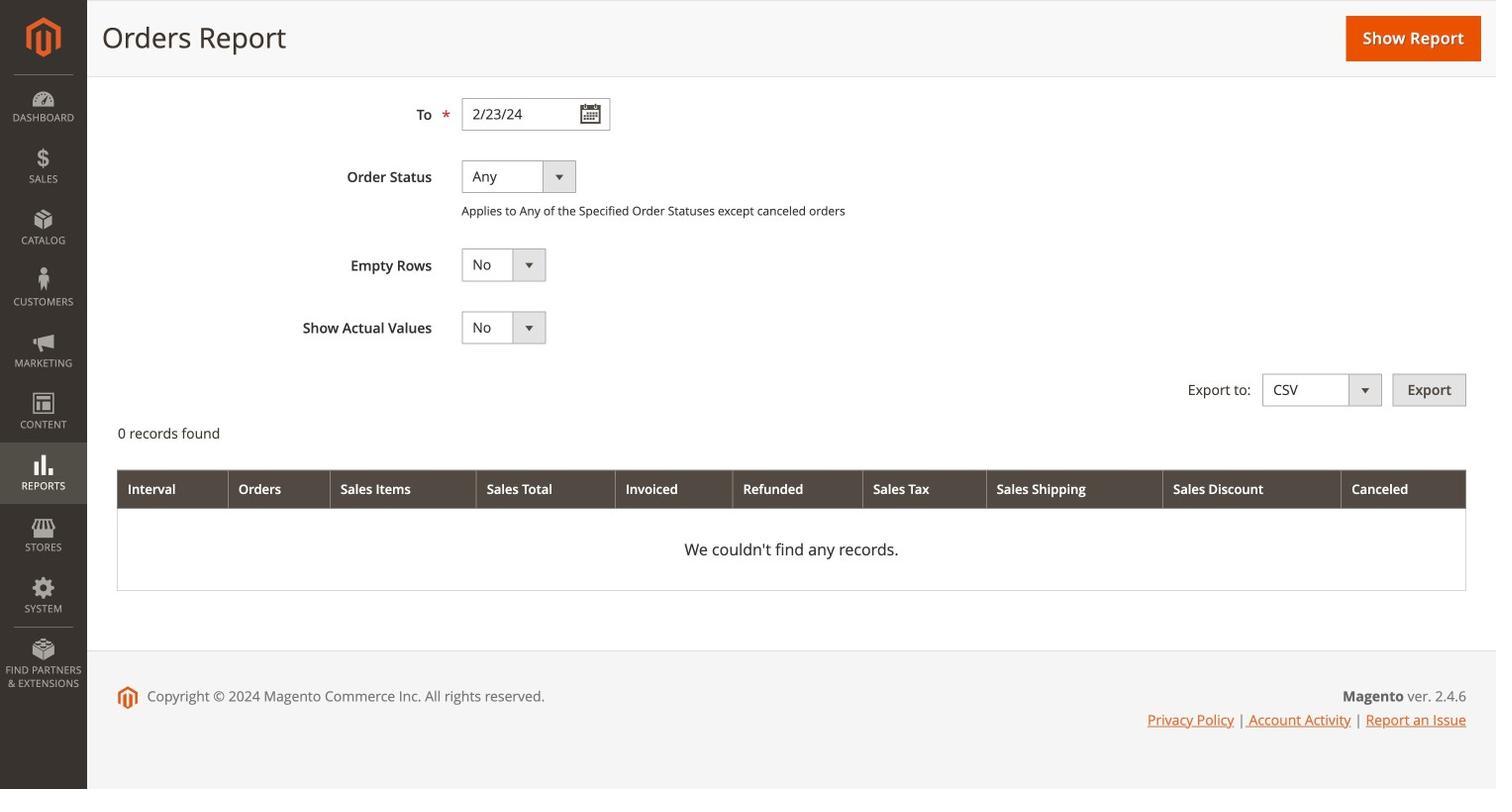 Task type: locate. For each thing, give the bounding box(es) containing it.
None text field
[[462, 98, 610, 131]]

magento admin panel image
[[26, 17, 61, 57]]

menu bar
[[0, 74, 87, 701]]

None text field
[[462, 35, 610, 68]]



